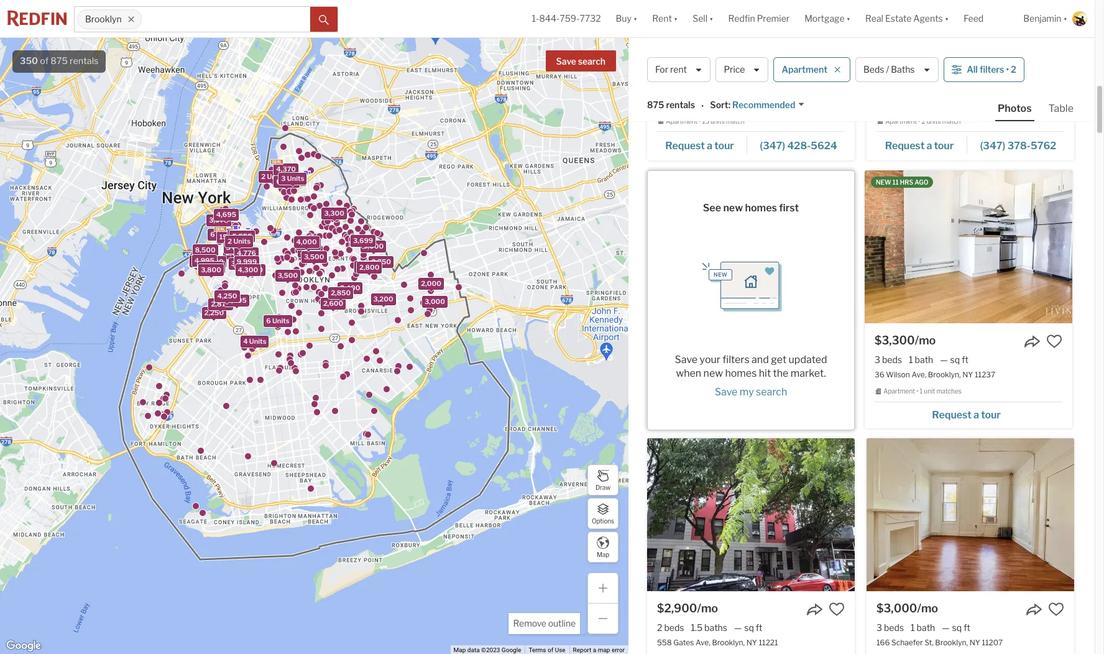 Task type: locate. For each thing, give the bounding box(es) containing it.
search down hit
[[756, 386, 788, 398]]

0 vertical spatial map
[[597, 551, 610, 558]]

units down 9th
[[927, 117, 941, 125]]

None search field
[[142, 7, 310, 32]]

beds
[[864, 64, 885, 75]]

ny left 11207
[[970, 638, 981, 647]]

search down 7732
[[578, 56, 606, 67]]

of right 350
[[40, 55, 49, 67]]

— sq ft up 166 schaefer st, brooklyn, ny 11207
[[942, 622, 971, 633]]

baths
[[705, 622, 728, 633]]

5624
[[811, 140, 838, 152]]

4 ▾ from the left
[[847, 13, 851, 24]]

request a tour button down apartment • 15 units match
[[657, 136, 748, 154]]

sq right baths
[[745, 622, 754, 633]]

| left 239
[[902, 100, 904, 109]]

the
[[773, 367, 789, 379]]

0 horizontal spatial 6
[[210, 230, 215, 239]]

1 bath up schaefer
[[911, 622, 936, 633]]

3,500
[[304, 252, 324, 261], [231, 259, 251, 268], [357, 262, 377, 271], [277, 271, 298, 280]]

new
[[724, 202, 743, 214], [704, 367, 723, 379]]

1 horizontal spatial filters
[[980, 64, 1005, 75]]

0 horizontal spatial units
[[711, 117, 725, 125]]

0 horizontal spatial st,
[[764, 100, 773, 109]]

/mo up 36 wilson ave, brooklyn, ny 11237
[[915, 334, 936, 347]]

beds up 166
[[884, 622, 904, 633]]

3 down 4,370 in the top of the page
[[281, 174, 286, 182]]

2 horizontal spatial st,
[[942, 100, 951, 109]]

1 vertical spatial 15
[[219, 232, 227, 241]]

▾ right 'mortgage'
[[847, 13, 851, 24]]

rentals inside "875 rentals •"
[[666, 100, 695, 110]]

2,000
[[421, 279, 441, 288]]

match for (347) 378-5762
[[943, 117, 961, 125]]

1 horizontal spatial new
[[724, 202, 743, 214]]

1 vertical spatial bath
[[915, 355, 934, 365]]

apartment for apartment • 1 unit matches
[[884, 388, 916, 395]]

bath up 9th
[[935, 84, 953, 95]]

report a map error
[[573, 647, 625, 654]]

▾ for sell ▾
[[710, 13, 714, 24]]

875 rentals •
[[647, 100, 704, 111]]

1 vertical spatial of
[[548, 647, 554, 654]]

— sq ft for $2,900 /mo
[[735, 622, 763, 633]]

1 ▾ from the left
[[634, 13, 638, 24]]

1 vertical spatial search
[[756, 386, 788, 398]]

2 vertical spatial bath
[[917, 622, 936, 633]]

ft up 166 schaefer st, brooklyn, ny 11207
[[964, 622, 971, 633]]

request a tour button down matches
[[875, 405, 1063, 423]]

sq for $2,900 /mo
[[745, 622, 754, 633]]

for
[[656, 64, 669, 75]]

/mo up 166 schaefer st, brooklyn, ny 11207
[[918, 602, 939, 615]]

$4,324+ /mo
[[877, 64, 946, 77]]

3,500 down 3,699
[[357, 262, 377, 271]]

1 vertical spatial homes
[[725, 367, 757, 379]]

1 horizontal spatial |
[[902, 100, 904, 109]]

1- for 844-
[[532, 13, 540, 24]]

2 match from the left
[[943, 117, 961, 125]]

1 horizontal spatial 6 units
[[266, 316, 289, 325]]

lawrence
[[728, 100, 763, 109]]

2 (347) from the left
[[981, 140, 1006, 152]]

rentals
[[70, 55, 99, 67], [666, 100, 695, 110]]

1 bath
[[909, 355, 934, 365], [911, 622, 936, 633]]

3 beds up 36
[[875, 355, 903, 365]]

0 horizontal spatial rentals
[[70, 55, 99, 67]]

6,000
[[276, 177, 297, 185]]

• down 239
[[919, 117, 921, 125]]

map data ©2023 google
[[454, 647, 521, 654]]

n
[[921, 100, 927, 109]]

9th
[[928, 100, 940, 109]]

match down :
[[726, 117, 745, 125]]

6 down 3,975
[[210, 230, 215, 239]]

1 for $3,000
[[911, 622, 915, 633]]

0 vertical spatial brooklyn
[[85, 14, 122, 24]]

save for save search
[[556, 56, 577, 67]]

0 horizontal spatial search
[[578, 56, 606, 67]]

3,695
[[226, 295, 246, 304]]

error
[[612, 647, 625, 654]]

558
[[657, 638, 672, 647]]

0 vertical spatial bath
[[935, 84, 953, 95]]

favorite button image
[[829, 63, 845, 79]]

1- up n
[[920, 84, 928, 95]]

search inside "button"
[[578, 56, 606, 67]]

1 vertical spatial 875
[[647, 100, 665, 110]]

— up 166 schaefer st, brooklyn, ny 11207
[[942, 622, 950, 633]]

ave,
[[912, 370, 927, 380], [696, 638, 711, 647]]

▾ left sell
[[674, 13, 678, 24]]

1-844-759-7732
[[532, 13, 601, 24]]

bath up 166 schaefer st, brooklyn, ny 11207
[[917, 622, 936, 633]]

0 horizontal spatial brooklyn
[[85, 14, 122, 24]]

request a tour button
[[657, 136, 748, 154], [877, 136, 968, 154], [875, 405, 1063, 423]]

• left 'unit'
[[917, 388, 919, 395]]

166 schaefer st, brooklyn, ny 11207
[[877, 638, 1003, 647]]

— for $3,300 /mo
[[941, 355, 948, 365]]

0 horizontal spatial |
[[713, 100, 715, 109]]

a favorited home image
[[689, 242, 814, 327]]

0 horizontal spatial new
[[704, 367, 723, 379]]

brooklyn, for $3,300 /mo
[[929, 370, 961, 380]]

1 vertical spatial 3 beds
[[877, 622, 904, 633]]

3,950
[[192, 257, 212, 266]]

tour down 11237
[[982, 409, 1001, 421]]

2 vertical spatial 3,000
[[425, 297, 445, 305]]

/mo up 1.5 baths
[[698, 602, 718, 615]]

6 units up 5
[[210, 230, 233, 239]]

save for save your filters and get updated when new homes hit the market.
[[675, 354, 698, 365]]

apartment for apartment • 2 units match
[[886, 117, 918, 125]]

• up apartment • 15 units match
[[702, 101, 704, 111]]

(347) 428-5624 link
[[748, 134, 845, 155]]

3 units up 2,650
[[227, 236, 250, 245]]

2 units from the left
[[927, 117, 941, 125]]

$3,000
[[877, 602, 918, 615]]

save inside save your filters and get updated when new homes hit the market.
[[675, 354, 698, 365]]

— sq ft
[[941, 355, 969, 365], [735, 622, 763, 633], [942, 622, 971, 633]]

request a tour down apartment • 2 units match
[[885, 140, 954, 152]]

hrs
[[900, 179, 914, 186]]

apartment button
[[774, 57, 851, 82]]

new down "your"
[[704, 367, 723, 379]]

3,095
[[298, 239, 318, 248]]

(347) inside 'link'
[[981, 140, 1006, 152]]

2 horizontal spatial 3,000
[[425, 297, 445, 305]]

1 vertical spatial filters
[[723, 354, 750, 365]]

/mo for $3,529+ /mo
[[705, 64, 726, 77]]

favorite button checkbox for $3,000 /mo
[[1049, 601, 1065, 617]]

first
[[779, 202, 799, 214]]

1 horizontal spatial (347)
[[981, 140, 1006, 152]]

0 vertical spatial 3 beds
[[875, 355, 903, 365]]

sell ▾ button
[[686, 0, 721, 37]]

1 up schaefer
[[911, 622, 915, 633]]

search
[[578, 56, 606, 67], [756, 386, 788, 398]]

1 horizontal spatial 3 units
[[281, 174, 304, 182]]

bath for $3,000 /mo
[[917, 622, 936, 633]]

2 vertical spatial save
[[715, 386, 738, 398]]

apartment down wilson
[[884, 388, 916, 395]]

terms of use
[[529, 647, 566, 654]]

1 up wilson
[[909, 355, 913, 365]]

1 vertical spatial save
[[675, 354, 698, 365]]

sq up 166 schaefer st, brooklyn, ny 11207
[[953, 622, 962, 633]]

ave, down 1.5 baths
[[696, 638, 711, 647]]

1 match from the left
[[726, 117, 745, 125]]

apartment inside button
[[782, 64, 828, 75]]

▾ right sell
[[710, 13, 714, 24]]

ny for $3,300 /mo
[[963, 370, 974, 380]]

1 horizontal spatial search
[[756, 386, 788, 398]]

0 vertical spatial save
[[556, 56, 577, 67]]

3 beds for $3,000
[[877, 622, 904, 633]]

a
[[707, 140, 713, 152], [927, 140, 933, 152], [974, 409, 980, 421], [593, 647, 597, 654]]

/mo
[[705, 64, 726, 77], [925, 64, 946, 77], [915, 334, 936, 347], [698, 602, 718, 615], [918, 602, 939, 615]]

6
[[210, 230, 215, 239], [266, 316, 271, 325]]

6 up "4 units"
[[266, 316, 271, 325]]

1 vertical spatial rent
[[813, 50, 844, 67]]

15 units
[[219, 232, 246, 241]]

request a tour for (347) 428-5624
[[666, 140, 734, 152]]

rentals up apartment • 15 units match
[[666, 100, 695, 110]]

(347) for (347) 378-5762
[[981, 140, 1006, 152]]

units down sort
[[711, 117, 725, 125]]

request for (347) 378-5762
[[885, 140, 925, 152]]

— for $3,000 /mo
[[942, 622, 950, 633]]

apartment
[[782, 64, 828, 75], [666, 117, 698, 125], [886, 117, 918, 125], [884, 388, 916, 395]]

sq up 36 wilson ave, brooklyn, ny 11237
[[951, 355, 960, 365]]

875 left brooklyner
[[647, 100, 665, 110]]

0 horizontal spatial 1-
[[532, 13, 540, 24]]

request down apartment • 15 units match
[[666, 140, 705, 152]]

0 horizontal spatial match
[[726, 117, 745, 125]]

1 vertical spatial 1-
[[920, 84, 928, 95]]

0 horizontal spatial tour
[[715, 140, 734, 152]]

favorite button checkbox for $3,300 /mo
[[1047, 333, 1063, 350]]

request a tour down matches
[[933, 409, 1001, 421]]

0 vertical spatial ave,
[[912, 370, 927, 380]]

redfin
[[729, 13, 755, 24]]

3,500 down 2,650
[[231, 259, 251, 268]]

0 vertical spatial 1
[[909, 355, 913, 365]]

1 vertical spatial 1 bath
[[911, 622, 936, 633]]

new right see
[[724, 202, 743, 214]]

1 horizontal spatial rentals
[[666, 100, 695, 110]]

0 horizontal spatial rent
[[653, 13, 672, 24]]

st, right schaefer
[[925, 638, 934, 647]]

1 vertical spatial map
[[454, 647, 466, 654]]

request a tour
[[666, 140, 734, 152], [885, 140, 954, 152], [933, 409, 1001, 421]]

1 horizontal spatial ave,
[[912, 370, 927, 380]]

2 horizontal spatial save
[[715, 386, 738, 398]]

2 left 5,555
[[227, 236, 232, 245]]

/mo for $2,900 /mo
[[698, 602, 718, 615]]

3
[[281, 174, 286, 182], [227, 236, 232, 245], [875, 355, 881, 365], [877, 622, 883, 633]]

1 bath for $3,000
[[911, 622, 936, 633]]

1 for $3,300
[[909, 355, 913, 365]]

for rent button
[[647, 57, 711, 82]]

remove
[[513, 618, 547, 629]]

map region
[[0, 35, 678, 654]]

2
[[1011, 64, 1017, 75], [928, 84, 933, 95], [922, 117, 926, 125], [261, 172, 265, 181], [281, 175, 285, 184], [227, 236, 232, 245], [657, 622, 663, 633]]

0 horizontal spatial request
[[666, 140, 705, 152]]

1 vertical spatial 6 units
[[266, 316, 289, 325]]

(347)
[[760, 140, 786, 152], [981, 140, 1006, 152]]

2 up 452-1,055 sq ft
[[1011, 64, 1017, 75]]

1- left the 759-
[[532, 13, 540, 24]]

0 horizontal spatial map
[[454, 647, 466, 654]]

rent ▾ button
[[645, 0, 686, 37]]

3 beds up 166
[[877, 622, 904, 633]]

request a tour button for (347) 378-5762
[[877, 136, 968, 154]]

— sq ft up 11221
[[735, 622, 763, 633]]

save left my
[[715, 386, 738, 398]]

9,000
[[200, 263, 220, 272]]

user photo image
[[1073, 11, 1088, 26]]

ft down apartment button
[[797, 84, 804, 95]]

2,800
[[359, 263, 379, 271]]

favorite button image
[[1047, 333, 1063, 350], [829, 601, 845, 617], [1049, 601, 1065, 617]]

1 horizontal spatial of
[[548, 647, 554, 654]]

ny left 11221
[[747, 638, 758, 647]]

0 vertical spatial of
[[40, 55, 49, 67]]

0 vertical spatial search
[[578, 56, 606, 67]]

(347) left 428-
[[760, 140, 786, 152]]

3 units down 4,370 in the top of the page
[[281, 174, 304, 182]]

(347) 378-5762
[[981, 140, 1057, 152]]

favorite button image for $3,000 /mo
[[1049, 601, 1065, 617]]

0 vertical spatial new
[[724, 202, 743, 214]]

875 inside "875 rentals •"
[[647, 100, 665, 110]]

1 vertical spatial ave,
[[696, 638, 711, 647]]

0 horizontal spatial filters
[[723, 354, 750, 365]]

brooklyn for brooklyn apartments for rent
[[647, 50, 706, 67]]

▾ left 'user photo'
[[1064, 13, 1068, 24]]

ave, up the apartment • 1 unit matches at the right of the page
[[912, 370, 927, 380]]

2 inside button
[[1011, 64, 1017, 75]]

homes up my
[[725, 367, 757, 379]]

favorite button checkbox
[[829, 63, 845, 79]]

apartment for apartment
[[782, 64, 828, 75]]

1 horizontal spatial tour
[[935, 140, 954, 152]]

sq for $3,300 /mo
[[951, 355, 960, 365]]

apartment down 239
[[886, 117, 918, 125]]

rent
[[653, 13, 672, 24], [813, 50, 844, 67]]

st,
[[764, 100, 773, 109], [942, 100, 951, 109], [925, 638, 934, 647]]

0 vertical spatial 875
[[51, 55, 68, 67]]

beds / baths button
[[856, 57, 939, 82]]

apartment left favorite button checkbox
[[782, 64, 828, 75]]

of left use
[[548, 647, 554, 654]]

1 (347) from the left
[[760, 140, 786, 152]]

0 vertical spatial rent
[[653, 13, 672, 24]]

1 vertical spatial 1
[[920, 388, 923, 395]]

st, right 9th
[[942, 100, 951, 109]]

6 ▾ from the left
[[1064, 13, 1068, 24]]

875 right 350
[[51, 55, 68, 67]]

brooklyn,
[[775, 100, 808, 109], [953, 100, 986, 109], [929, 370, 961, 380], [712, 638, 745, 647], [936, 638, 968, 647]]

0 vertical spatial 3,000
[[363, 241, 384, 250]]

0 horizontal spatial 875
[[51, 55, 68, 67]]

1 horizontal spatial map
[[597, 551, 610, 558]]

(347) 428-5624
[[760, 140, 838, 152]]

0 vertical spatial 1 bath
[[909, 355, 934, 365]]

0 horizontal spatial 6 units
[[210, 230, 233, 239]]

map inside button
[[597, 551, 610, 558]]

wilson
[[886, 370, 910, 380]]

bath for $3,300 /mo
[[915, 355, 934, 365]]

map for map
[[597, 551, 610, 558]]

▾ right the buy
[[634, 13, 638, 24]]

favorite button image for $2,900 /mo
[[829, 601, 845, 617]]

2 horizontal spatial tour
[[982, 409, 1001, 421]]

2 ▾ from the left
[[674, 13, 678, 24]]

3 up 166
[[877, 622, 883, 633]]

— up 36 wilson ave, brooklyn, ny 11237
[[941, 355, 948, 365]]

1 horizontal spatial 15
[[703, 117, 710, 125]]

▾ right agents
[[945, 13, 949, 24]]

5
[[226, 243, 230, 252]]

1 horizontal spatial request
[[885, 140, 925, 152]]

1 vertical spatial rentals
[[666, 100, 695, 110]]

tour
[[715, 140, 734, 152], [935, 140, 954, 152], [982, 409, 1001, 421]]

1
[[909, 355, 913, 365], [920, 388, 923, 395], [911, 622, 915, 633]]

brooklyn, for $2,900 /mo
[[712, 638, 745, 647]]

3,000 down "2,000"
[[425, 297, 445, 305]]

2 up "558"
[[657, 622, 663, 633]]

filters right all
[[980, 64, 1005, 75]]

3 left 5,555
[[227, 236, 232, 245]]

favorite button checkbox
[[1047, 333, 1063, 350], [829, 601, 845, 617], [1049, 601, 1065, 617]]

1-2 bath
[[920, 84, 953, 95]]

402-
[[741, 84, 761, 95]]

photo of 558 gates ave, brooklyn, ny 11221 image
[[647, 438, 855, 591]]

4,370
[[276, 165, 296, 173]]

1,055
[[980, 84, 1003, 95]]

0 horizontal spatial (347)
[[760, 140, 786, 152]]

3 ▾ from the left
[[710, 13, 714, 24]]

beds up gates
[[665, 622, 684, 633]]

▾ for rent ▾
[[674, 13, 678, 24]]

• for apartment • 2 units match
[[919, 117, 921, 125]]

11237
[[975, 370, 996, 380]]

of for 350
[[40, 55, 49, 67]]

5 ▾ from the left
[[945, 13, 949, 24]]

ft for $2,900 /mo
[[756, 622, 763, 633]]

1 units from the left
[[711, 117, 725, 125]]

tour down apartment • 2 units match
[[935, 140, 954, 152]]

9,999
[[237, 257, 257, 266]]

brooklyn
[[85, 14, 122, 24], [647, 50, 706, 67]]

request for (347) 428-5624
[[666, 140, 705, 152]]

submit search image
[[319, 15, 329, 25]]

15 up 5
[[219, 232, 227, 241]]

1 vertical spatial new
[[704, 367, 723, 379]]

report a map error link
[[573, 647, 625, 654]]

1 horizontal spatial match
[[943, 117, 961, 125]]

homes left first
[[745, 202, 777, 214]]

request a tour down apartment • 15 units match
[[666, 140, 734, 152]]

• down brooklyner
[[699, 117, 701, 125]]

request a tour for (347) 378-5762
[[885, 140, 954, 152]]

all
[[967, 64, 978, 75]]

2 up 9th
[[928, 84, 933, 95]]

0 horizontal spatial of
[[40, 55, 49, 67]]

350
[[20, 55, 38, 67]]

0 horizontal spatial ave,
[[696, 638, 711, 647]]

favorite button checkbox for $2,900 /mo
[[829, 601, 845, 617]]

0 vertical spatial rentals
[[70, 55, 99, 67]]

1 horizontal spatial 3,000
[[363, 241, 384, 250]]

3,500 right 4,400
[[277, 271, 298, 280]]

2 vertical spatial 1
[[911, 622, 915, 633]]

2,650
[[225, 248, 245, 257]]

452-1,055 sq ft
[[960, 84, 1023, 95]]

1 horizontal spatial 6
[[266, 316, 271, 325]]

1 horizontal spatial 875
[[647, 100, 665, 110]]

4,300
[[238, 265, 258, 274]]

ny left 11237
[[963, 370, 974, 380]]

recommended button
[[731, 99, 806, 111]]

1 horizontal spatial units
[[927, 117, 941, 125]]

rent right for at the top right of the page
[[813, 50, 844, 67]]

0 horizontal spatial save
[[556, 56, 577, 67]]

rent right buy ▾
[[653, 13, 672, 24]]

request down matches
[[933, 409, 972, 421]]

use
[[555, 647, 566, 654]]

1 horizontal spatial save
[[675, 354, 698, 365]]

0 horizontal spatial 3,000
[[203, 257, 223, 266]]

166
[[877, 638, 890, 647]]

a down apartment • 2 units match
[[927, 140, 933, 152]]

1 horizontal spatial brooklyn
[[647, 50, 706, 67]]

0 horizontal spatial 15
[[219, 232, 227, 241]]

/mo for $4,324+ /mo
[[925, 64, 946, 77]]

save inside "button"
[[556, 56, 577, 67]]

1 vertical spatial 3 units
[[227, 236, 250, 245]]

0 vertical spatial filters
[[980, 64, 1005, 75]]

beds / baths
[[864, 64, 915, 75]]

4,776
[[237, 248, 256, 257]]

/mo up the 111
[[705, 64, 726, 77]]

— sq ft for $3,300 /mo
[[941, 355, 969, 365]]

map left data
[[454, 647, 466, 654]]

0 vertical spatial 1-
[[532, 13, 540, 24]]

1 vertical spatial brooklyn
[[647, 50, 706, 67]]



Task type: vqa. For each thing, say whether or not it's contained in the screenshot.
"Property details"
no



Task type: describe. For each thing, give the bounding box(es) containing it.
7732
[[580, 13, 601, 24]]

2 down n
[[922, 117, 926, 125]]

options button
[[588, 498, 619, 529]]

4,250
[[217, 291, 237, 300]]

updated
[[789, 354, 828, 365]]

beds for $2,900
[[665, 622, 684, 633]]

1 horizontal spatial st,
[[925, 638, 934, 647]]

buy ▾
[[616, 13, 638, 24]]

1 vertical spatial 6
[[266, 316, 271, 325]]

ago
[[915, 179, 929, 186]]

:
[[729, 100, 731, 110]]

benjamin ▾
[[1024, 13, 1068, 24]]

apartment for apartment • 15 units match
[[666, 117, 698, 125]]

4,995
[[194, 256, 214, 265]]

1- for 2
[[920, 84, 928, 95]]

4,695
[[216, 210, 236, 219]]

3 up 36
[[875, 355, 881, 365]]

all filters • 2
[[967, 64, 1017, 75]]

brooklyn, down 452-
[[953, 100, 986, 109]]

(347) for (347) 428-5624
[[760, 140, 786, 152]]

ave, for $2,900
[[696, 638, 711, 647]]

photo of 111 lawrence st, brooklyn, ny 11201 image
[[647, 0, 855, 53]]

428-
[[788, 140, 811, 152]]

feed button
[[957, 0, 1016, 37]]

sort
[[711, 100, 729, 110]]

match for (347) 428-5624
[[726, 117, 745, 125]]

buy ▾ button
[[616, 0, 638, 37]]

photo of 36 wilson ave, brooklyn, ny 11237 image
[[865, 170, 1073, 323]]

11207
[[982, 638, 1003, 647]]

rent ▾ button
[[653, 0, 678, 37]]

3,500 down 3,095
[[304, 252, 324, 261]]

rent
[[671, 64, 687, 75]]

/
[[887, 64, 890, 75]]

▾ for buy ▾
[[634, 13, 638, 24]]

402-1,499 sq ft
[[741, 84, 804, 95]]

sq for $3,000 /mo
[[953, 622, 962, 633]]

remove outline
[[513, 618, 576, 629]]

0 horizontal spatial 3 units
[[227, 236, 250, 245]]

1 vertical spatial 3,000
[[203, 257, 223, 266]]

when
[[676, 367, 702, 379]]

units for (347) 428-5624
[[711, 117, 725, 125]]

3,800 down 8,500
[[202, 263, 222, 271]]

15 inside map region
[[219, 232, 227, 241]]

recommended
[[733, 100, 796, 110]]

▾ for benjamin ▾
[[1064, 13, 1068, 24]]

(347) 378-5762 link
[[968, 134, 1065, 155]]

beds for $3,300
[[883, 355, 903, 365]]

0 vertical spatial 15
[[703, 117, 710, 125]]

photos button
[[996, 102, 1047, 121]]

save your filters and get updated when new homes hit the market.
[[675, 354, 828, 379]]

36
[[875, 370, 885, 380]]

2 horizontal spatial request
[[933, 409, 972, 421]]

2,400
[[340, 283, 360, 292]]

4,400
[[242, 265, 263, 274]]

452-
[[960, 84, 980, 95]]

$4,324+
[[877, 64, 923, 77]]

of for terms
[[548, 647, 554, 654]]

1 | from the left
[[713, 100, 715, 109]]

$3,300
[[875, 334, 915, 347]]

0 vertical spatial 6
[[210, 230, 215, 239]]

request a tour button for (347) 428-5624
[[657, 136, 748, 154]]

0 vertical spatial 3 units
[[281, 174, 304, 182]]

a down 11237
[[974, 409, 980, 421]]

sq right the "1,499"
[[786, 84, 795, 95]]

4 units
[[243, 337, 266, 346]]

ny left 11201
[[809, 100, 820, 109]]

▾ inside dropdown button
[[945, 13, 949, 24]]

11221
[[759, 638, 778, 647]]

apartment • 2 units match
[[886, 117, 961, 125]]

units for (347) 378-5762
[[927, 117, 941, 125]]

the brooklyner | 111 lawrence st, brooklyn, ny 11201
[[657, 100, 841, 109]]

draw
[[596, 484, 611, 491]]

2 down 4,370 in the top of the page
[[281, 175, 285, 184]]

ny for $2,900 /mo
[[747, 638, 758, 647]]

$3,529+
[[657, 64, 703, 77]]

1 horizontal spatial rent
[[813, 50, 844, 67]]

the
[[657, 100, 671, 109]]

photo of 239 n 9th st, brooklyn, ny 11211 image
[[867, 0, 1075, 53]]

ft for $3,300 /mo
[[962, 355, 969, 365]]

brooklyn, for $3,000 /mo
[[936, 638, 968, 647]]

1 bath for $3,300
[[909, 355, 934, 365]]

remove brooklyn image
[[128, 16, 135, 23]]

mortgage
[[805, 13, 845, 24]]

$3,000 /mo
[[877, 602, 939, 615]]

ft up 11211
[[1016, 84, 1023, 95]]

new inside save your filters and get updated when new homes hit the market.
[[704, 367, 723, 379]]

brooklyn apartments for rent
[[647, 50, 844, 67]]

gates
[[674, 638, 694, 647]]

mortgage ▾ button
[[805, 0, 851, 37]]

apartment • 1 unit matches
[[884, 388, 962, 395]]

new 11 hrs ago
[[876, 179, 929, 186]]

real estate agents ▾ link
[[866, 0, 949, 37]]

google image
[[3, 638, 44, 654]]

2,850
[[331, 288, 351, 297]]

0 vertical spatial homes
[[745, 202, 777, 214]]

brooklyner
[[673, 100, 711, 109]]

ny down 452-1,055 sq ft
[[987, 100, 998, 109]]

brooklyn, down the "1,499"
[[775, 100, 808, 109]]

redfin premier
[[729, 13, 790, 24]]

— sq ft for $3,000 /mo
[[942, 622, 971, 633]]

brooklyn for brooklyn
[[85, 14, 122, 24]]

tour for (347) 378-5762
[[935, 140, 954, 152]]

table button
[[1047, 102, 1077, 120]]

3,200
[[373, 295, 393, 303]]

rent inside rent ▾ dropdown button
[[653, 13, 672, 24]]

• for apartment • 1 unit matches
[[917, 388, 919, 395]]

favorite button image for $3,300 /mo
[[1047, 333, 1063, 350]]

see
[[703, 202, 722, 214]]

filters inside save your filters and get updated when new homes hit the market.
[[723, 354, 750, 365]]

remove apartment image
[[834, 66, 842, 73]]

1.5 baths
[[691, 622, 728, 633]]

11211
[[999, 100, 1018, 109]]

apartments
[[709, 50, 788, 67]]

2 left 6,000
[[261, 172, 265, 181]]

and
[[752, 354, 769, 365]]

0 vertical spatial 6 units
[[210, 230, 233, 239]]

your
[[700, 354, 721, 365]]

schaefer
[[892, 638, 923, 647]]

2 beds
[[657, 622, 684, 633]]

3 beds for $3,300
[[875, 355, 903, 365]]

2 | from the left
[[902, 100, 904, 109]]

844-
[[540, 13, 560, 24]]

filters inside the all filters • 2 button
[[980, 64, 1005, 75]]

tour for (347) 428-5624
[[715, 140, 734, 152]]

real
[[866, 13, 884, 24]]

©2023
[[481, 647, 500, 654]]

2,250
[[204, 308, 224, 317]]

▾ for mortgage ▾
[[847, 13, 851, 24]]

new
[[876, 179, 892, 186]]

ave, for $3,300
[[912, 370, 927, 380]]

a down apartment • 15 units match
[[707, 140, 713, 152]]

1.5
[[691, 622, 703, 633]]

ny for $3,000 /mo
[[970, 638, 981, 647]]

hit
[[759, 367, 771, 379]]

/mo for $3,000 /mo
[[918, 602, 939, 615]]

/mo for $3,300 /mo
[[915, 334, 936, 347]]

beds for $3,000
[[884, 622, 904, 633]]

ft for $3,000 /mo
[[964, 622, 971, 633]]

2,875
[[211, 300, 230, 308]]

buy
[[616, 13, 632, 24]]

a left map
[[593, 647, 597, 654]]

• inside "875 rentals •"
[[702, 101, 704, 111]]

$2,900
[[657, 602, 698, 615]]

3,800 down 4,995 at top
[[201, 265, 221, 274]]

• for apartment • 15 units match
[[699, 117, 701, 125]]

photo of 166 schaefer st, brooklyn, ny 11207 image
[[867, 438, 1075, 591]]

homes inside save your filters and get updated when new homes hit the market.
[[725, 367, 757, 379]]

• inside button
[[1007, 64, 1009, 75]]

buy ▾ button
[[609, 0, 645, 37]]

save for save my search
[[715, 386, 738, 398]]

map
[[598, 647, 610, 654]]

11201
[[821, 100, 841, 109]]

sq up 11211
[[1005, 84, 1015, 95]]

sell ▾
[[693, 13, 714, 24]]

map for map data ©2023 google
[[454, 647, 466, 654]]

mortgage ▾
[[805, 13, 851, 24]]

4,000
[[296, 237, 317, 246]]

agents
[[914, 13, 943, 24]]

4,248
[[230, 231, 249, 240]]

price
[[724, 64, 745, 75]]

— for $2,900 /mo
[[735, 622, 742, 633]]



